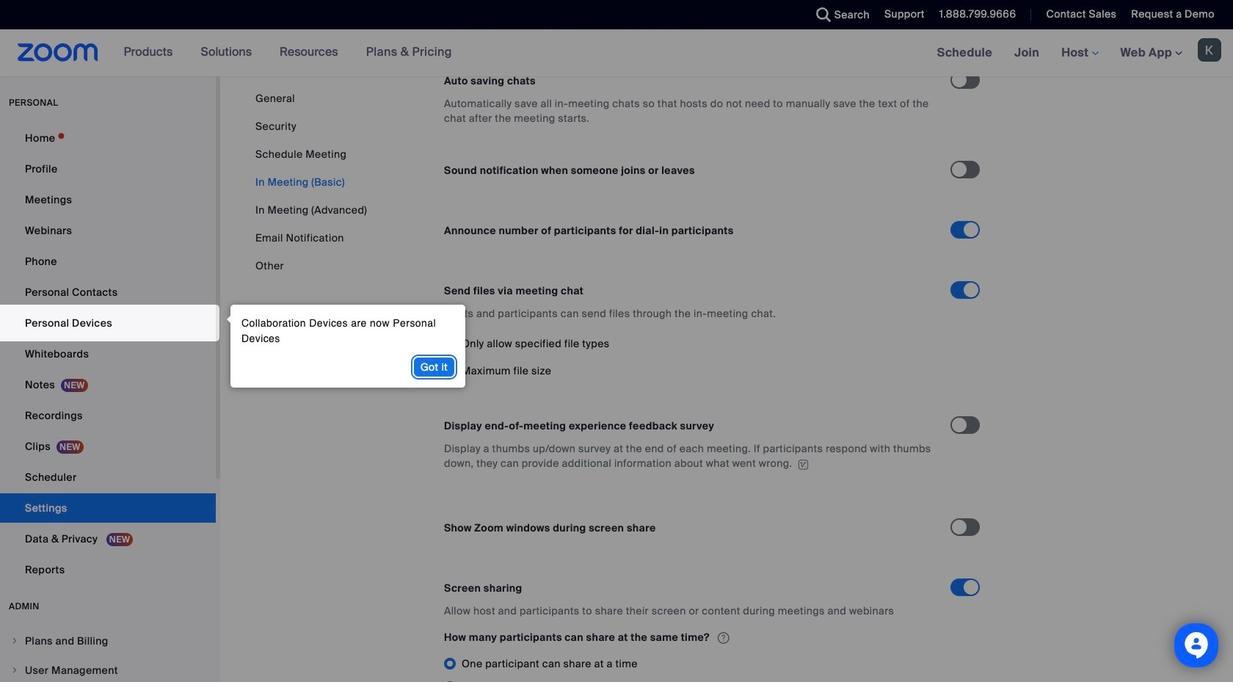Task type: vqa. For each thing, say whether or not it's contained in the screenshot.
product information navigation
yes



Task type: describe. For each thing, give the bounding box(es) containing it.
meetings navigation
[[926, 29, 1233, 77]]

product information navigation
[[113, 29, 463, 76]]



Task type: locate. For each thing, give the bounding box(es) containing it.
banner
[[0, 29, 1233, 77]]

menu bar
[[255, 91, 367, 273]]

dialog
[[223, 305, 465, 388]]

chat with bot image
[[1183, 632, 1210, 662]]



